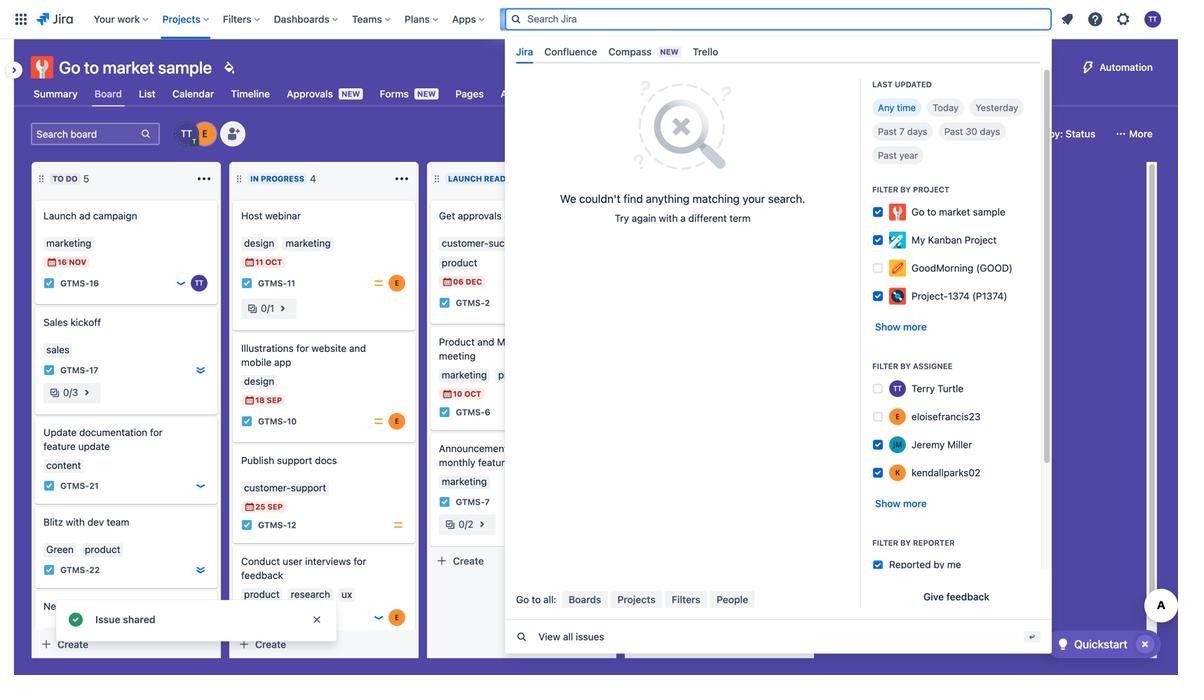 Task type: describe. For each thing, give the bounding box(es) containing it.
medium image
[[373, 278, 384, 289]]

automation
[[1100, 61, 1153, 73]]

go to market sample inside we couldn't find anything matching your search. banner
[[912, 206, 1006, 218]]

gtms- for gtms-2
[[456, 298, 485, 308]]

1 vertical spatial medium image
[[393, 520, 404, 531]]

feature inside announcement blog for monthly feature updates
[[478, 457, 511, 469]]

dismiss image
[[312, 615, 323, 626]]

create image for host
[[225, 191, 241, 208]]

give feedback
[[924, 592, 990, 603]]

boards link
[[562, 591, 608, 609]]

approvals
[[287, 88, 333, 100]]

gtms-11
[[258, 278, 295, 288]]

monthly
[[439, 457, 476, 469]]

calendar link
[[170, 81, 217, 107]]

go to all:
[[516, 594, 557, 606]]

publish
[[241, 455, 274, 467]]

summary link
[[31, 81, 81, 107]]

on
[[505, 210, 516, 222]]

by:
[[1049, 128, 1064, 140]]

by for reporter
[[901, 539, 911, 548]]

create button for launch ad campaign
[[35, 634, 218, 656]]

view
[[539, 632, 561, 643]]

plans
[[405, 13, 430, 25]]

docs
[[315, 455, 337, 467]]

search no results image
[[634, 79, 732, 172]]

3
[[72, 387, 78, 399]]

your work
[[94, 13, 140, 25]]

settings image
[[1116, 11, 1132, 28]]

create image for sales
[[27, 297, 44, 314]]

lowest image
[[195, 365, 206, 376]]

gtms- for gtms-21
[[60, 481, 89, 491]]

dev
[[87, 517, 104, 528]]

apps button
[[448, 8, 490, 31]]

due date: 16 november 2023 element
[[46, 257, 86, 268]]

due date: 25 september 2023 element
[[244, 502, 283, 513]]

gtms-6 link
[[456, 407, 491, 419]]

1 horizontal spatial filters
[[672, 594, 701, 606]]

gtms-10 link
[[258, 416, 297, 428]]

anything
[[646, 192, 690, 206]]

gtms-17
[[60, 365, 98, 375]]

18 sep
[[255, 396, 282, 405]]

terry turtle image
[[191, 275, 208, 292]]

by for project
[[901, 185, 911, 194]]

any time
[[878, 102, 916, 113]]

0 horizontal spatial 2
[[468, 519, 474, 530]]

launch for launch ready
[[448, 174, 482, 183]]

show more for project-1374 (p1374)
[[876, 321, 927, 333]]

project settings
[[788, 88, 861, 100]]

eloisefrancis23 image
[[389, 610, 406, 627]]

task image for gtms-2
[[439, 297, 450, 309]]

for inside "conduct user interviews for feedback"
[[354, 556, 366, 568]]

more for kendallparks02
[[904, 498, 927, 510]]

0 for 0 / 3
[[63, 387, 69, 399]]

notifications image
[[1059, 11, 1076, 28]]

filter for terry turtle
[[873, 362, 899, 371]]

feedback inside button
[[947, 592, 990, 603]]

due date: 18 september 2023 image
[[244, 395, 255, 406]]

gtms- for gtms-16
[[60, 278, 89, 288]]

today
[[933, 102, 959, 113]]

show more button for kendallparks02
[[867, 493, 936, 515]]

1 horizontal spatial 16
[[89, 278, 99, 288]]

0 vertical spatial 2
[[485, 298, 490, 308]]

terry turtle image
[[587, 295, 603, 312]]

launch ad campaign
[[44, 210, 137, 222]]

update documentation for feature update
[[44, 427, 163, 453]]

reporter
[[914, 539, 955, 548]]

2 horizontal spatial to
[[928, 206, 937, 218]]

gtms- for gtms-12
[[258, 521, 287, 530]]

task image for gtms-24
[[44, 652, 55, 663]]

due date: 18 september 2023 element
[[244, 395, 282, 406]]

view all issues
[[539, 632, 605, 643]]

2 vertical spatial eloisefrancis23 image
[[191, 649, 208, 666]]

calendar
[[172, 88, 214, 100]]

gtms-2 link
[[456, 297, 490, 309]]

0 horizontal spatial sample
[[158, 58, 212, 77]]

gtms-24
[[60, 652, 100, 662]]

host
[[241, 210, 263, 222]]

show more button for project-1374 (p1374)
[[867, 316, 936, 339]]

gtms-11 link
[[258, 277, 295, 289]]

pages link
[[453, 81, 487, 107]]

set project background image
[[221, 59, 237, 76]]

teams
[[352, 13, 382, 25]]

column actions menu image for launch ad campaign
[[196, 170, 213, 187]]

sep for publish
[[268, 503, 283, 512]]

time
[[897, 102, 916, 113]]

gtms- for gtms-22
[[60, 565, 89, 575]]

1 vertical spatial go
[[912, 206, 925, 218]]

18
[[255, 396, 265, 405]]

low image for eloisefrancis23 image to the bottom
[[175, 652, 187, 663]]

summary
[[34, 88, 78, 100]]

automation button
[[1075, 56, 1162, 79]]

success image
[[67, 612, 84, 629]]

0 vertical spatial kickoff
[[71, 317, 101, 328]]

new right the forms
[[417, 89, 436, 99]]

issue shared
[[95, 614, 156, 626]]

filter for go to market sample
[[873, 185, 899, 194]]

due date: 06 december 2023 element
[[442, 276, 482, 288]]

updated
[[895, 80, 932, 89]]

with inside we couldn't find anything matching your search. try again with a different term
[[659, 213, 678, 224]]

miller
[[948, 439, 973, 451]]

approvals
[[458, 210, 502, 222]]

create image for illustrations
[[225, 323, 241, 340]]

create for launch ad campaign
[[58, 639, 88, 651]]

task image for gtms-17
[[44, 365, 55, 376]]

tab list containing board
[[22, 81, 872, 107]]

we couldn't find anything matching your search. banner
[[0, 0, 1179, 654]]

column actions menu image for host webinar
[[394, 170, 410, 187]]

feature inside update documentation for feature update
[[44, 441, 76, 453]]

reported
[[890, 559, 931, 571]]

show subtasks image for 2
[[474, 516, 491, 533]]

gtms-22 link
[[60, 564, 100, 576]]

task image for gtms-6
[[439, 407, 450, 418]]

10 oct
[[453, 390, 482, 399]]

new left success icon
[[44, 601, 64, 613]]

webinar
[[265, 210, 301, 222]]

gtms-22
[[60, 565, 100, 575]]

22
[[89, 565, 100, 575]]

help image
[[1088, 11, 1104, 28]]

create button for host webinar
[[233, 634, 415, 656]]

eloisefrancis23 image for host webinar
[[389, 275, 406, 292]]

couldn't
[[580, 192, 621, 206]]

/ for 3
[[69, 387, 72, 399]]

eloisefrancis23
[[912, 411, 981, 423]]

updates
[[513, 457, 550, 469]]

jeremy miller
[[912, 439, 973, 451]]

jira tab
[[511, 40, 539, 64]]

1 vertical spatial with
[[66, 517, 85, 528]]

get approvals on positioning
[[439, 210, 568, 222]]

0 horizontal spatial market
[[103, 58, 154, 77]]

low image for terry turtle image
[[175, 278, 187, 289]]

past 7 days button
[[873, 123, 934, 141]]

dashboards button
[[270, 8, 344, 31]]

create button for get approvals on positioning
[[431, 550, 613, 573]]

any time button
[[873, 99, 922, 117]]

announcement blog for monthly feature updates
[[439, 443, 550, 469]]

create image for update
[[27, 408, 44, 424]]

create image for publish
[[225, 436, 241, 453]]

7 for gtms-
[[485, 497, 490, 507]]

blitz
[[44, 517, 63, 528]]

sep for illustrations
[[267, 396, 282, 405]]

12
[[287, 521, 297, 530]]

1 horizontal spatial to
[[532, 594, 541, 606]]

sample inside we couldn't find anything matching your search. banner
[[973, 206, 1006, 218]]

gtms- for gtms-6
[[456, 408, 485, 417]]

show more for kendallparks02
[[876, 498, 927, 510]]

due date: 25 september 2023 image
[[244, 502, 255, 513]]

give feedback button
[[916, 586, 998, 609]]

apps
[[452, 13, 476, 25]]

issue
[[95, 614, 120, 626]]

06
[[453, 277, 464, 287]]

oct for and
[[465, 390, 482, 399]]

your
[[94, 13, 115, 25]]

past for past 7 days
[[878, 126, 897, 137]]

0 vertical spatial go
[[59, 58, 81, 77]]

create image for announcement
[[422, 424, 439, 441]]

1374
[[949, 291, 970, 302]]

create for host webinar
[[255, 639, 286, 651]]

product
[[439, 336, 475, 348]]

launch for launch ad campaign
[[44, 210, 77, 222]]

my
[[912, 234, 926, 246]]

reports link
[[650, 81, 692, 107]]

0 vertical spatial medium image
[[373, 416, 384, 427]]

confluence tab
[[539, 40, 603, 64]]

board
[[95, 88, 122, 100]]

check image
[[1055, 636, 1072, 653]]

eloisefrancis23 image for illustrations for website and mobile app
[[389, 413, 406, 430]]

we
[[560, 192, 577, 206]]

quickstart
[[1075, 638, 1128, 651]]

project-
[[912, 291, 949, 302]]

task image for gtms-16
[[44, 278, 55, 289]]

0 / 3
[[63, 387, 78, 399]]

group
[[1018, 128, 1047, 140]]

by for assignee
[[901, 362, 911, 371]]

view all issues image
[[516, 632, 528, 643]]

gtms-21 link
[[60, 480, 99, 492]]

marketing
[[497, 336, 542, 348]]

0 for 0 / 1
[[261, 303, 267, 314]]

gtms- for gtms-10
[[258, 417, 287, 427]]

update
[[78, 441, 110, 453]]

0 vertical spatial go to market sample
[[59, 58, 212, 77]]

create image for blitz
[[27, 497, 44, 514]]

market inside we couldn't find anything matching your search. banner
[[939, 206, 971, 218]]

create image for launch
[[27, 191, 44, 208]]

today button
[[928, 99, 965, 117]]

workspace
[[66, 601, 115, 613]]

due date: 10 october 2023 element
[[442, 389, 482, 400]]

last
[[873, 80, 893, 89]]

Search Jira field
[[505, 8, 1052, 31]]



Task type: locate. For each thing, give the bounding box(es) containing it.
automation image
[[1081, 59, 1097, 76]]

for up updates
[[533, 443, 546, 455]]

project
[[788, 88, 821, 100], [965, 234, 997, 246]]

task image down due date: 06 december 2023 element
[[439, 297, 450, 309]]

2 vertical spatial go
[[516, 594, 529, 606]]

0 vertical spatial to
[[84, 58, 99, 77]]

1 vertical spatial projects
[[618, 594, 656, 606]]

campaign
[[93, 210, 137, 222]]

filters button
[[219, 8, 266, 31]]

create image up 'host'
[[225, 191, 241, 208]]

and right website in the left of the page
[[349, 343, 366, 354]]

appswitcher icon image
[[13, 11, 29, 28]]

create image up new workspace
[[27, 582, 44, 598]]

feedback right give
[[947, 592, 990, 603]]

market up my kanban project
[[939, 206, 971, 218]]

gtms- inside gtms-6 link
[[456, 408, 485, 417]]

get
[[439, 210, 455, 222]]

0 horizontal spatial column actions menu image
[[196, 170, 213, 187]]

1 vertical spatial tab list
[[22, 81, 872, 107]]

0 vertical spatial market
[[103, 58, 154, 77]]

due date: 11 october 2023 image
[[244, 257, 255, 268], [244, 257, 255, 268]]

1 filter from the top
[[873, 185, 899, 194]]

days right the 30
[[980, 126, 1001, 137]]

5
[[83, 173, 89, 185]]

task image for gtms-12
[[241, 520, 253, 531]]

0 vertical spatial show more button
[[867, 316, 936, 339]]

product and marketing kickoff meeting
[[439, 336, 576, 362]]

0 horizontal spatial 16
[[58, 258, 67, 267]]

0 down gtms-7 link
[[459, 519, 465, 530]]

more
[[904, 321, 927, 333], [904, 498, 927, 510]]

gtms- down the 06 dec
[[456, 298, 485, 308]]

0 vertical spatial with
[[659, 213, 678, 224]]

create image up the blitz
[[27, 497, 44, 514]]

kanban
[[928, 234, 963, 246]]

feature
[[44, 441, 76, 453], [478, 457, 511, 469]]

create image up illustrations
[[225, 323, 241, 340]]

days for past 7 days
[[908, 126, 928, 137]]

1 vertical spatial sep
[[268, 503, 283, 512]]

0 for 0 / 2
[[459, 519, 465, 530]]

and inside illustrations for website and mobile app
[[349, 343, 366, 354]]

gtms-7
[[456, 497, 490, 507]]

1 more from the top
[[904, 321, 927, 333]]

2 show more button from the top
[[867, 493, 936, 515]]

11 inside gtms-11 link
[[287, 278, 295, 288]]

sep right 18
[[267, 396, 282, 405]]

gtms- inside gtms-22 link
[[60, 565, 89, 575]]

1 horizontal spatial with
[[659, 213, 678, 224]]

1 vertical spatial project
[[965, 234, 997, 246]]

to
[[53, 174, 64, 183]]

0 vertical spatial filter
[[873, 185, 899, 194]]

16 nov
[[58, 258, 86, 267]]

create image up publish
[[225, 436, 241, 453]]

task image
[[44, 278, 55, 289], [439, 297, 450, 309], [439, 407, 450, 418], [241, 416, 253, 427], [44, 481, 55, 492], [44, 565, 55, 576], [44, 652, 55, 663]]

go
[[59, 58, 81, 77], [912, 206, 925, 218], [516, 594, 529, 606]]

support
[[277, 455, 312, 467]]

days up year
[[908, 126, 928, 137]]

reported by me
[[890, 559, 962, 571]]

any
[[878, 102, 895, 113]]

past left the 30
[[945, 126, 964, 137]]

1 horizontal spatial show subtasks image
[[274, 300, 291, 317]]

1 horizontal spatial projects
[[618, 594, 656, 606]]

past down 'any'
[[878, 126, 897, 137]]

go left all:
[[516, 594, 529, 606]]

dismiss quickstart image
[[1135, 634, 1157, 656]]

oct inside "due date: 10 october 2023" element
[[465, 390, 482, 399]]

more for project-1374 (p1374)
[[904, 321, 927, 333]]

update
[[44, 427, 77, 439]]

list
[[139, 88, 156, 100]]

0 vertical spatial show
[[876, 321, 901, 333]]

team
[[107, 517, 129, 528]]

past year
[[878, 150, 919, 161]]

go down filter by project
[[912, 206, 925, 218]]

7 inside button
[[900, 126, 905, 137]]

create image for new
[[27, 582, 44, 598]]

2 column actions menu image from the left
[[394, 170, 410, 187]]

filter left assignee
[[873, 362, 899, 371]]

go to market sample
[[59, 58, 212, 77], [912, 206, 1006, 218]]

show subtasks image for 3
[[78, 384, 95, 401]]

more down project-
[[904, 321, 927, 333]]

show for kendallparks02
[[876, 498, 901, 510]]

17
[[89, 365, 98, 375]]

feedback down conduct
[[241, 570, 283, 582]]

terry turtle
[[912, 383, 964, 395]]

0 horizontal spatial 7
[[485, 497, 490, 507]]

sample up my kanban project
[[973, 206, 1006, 218]]

filters up set project background icon
[[223, 13, 252, 25]]

0 vertical spatial feature
[[44, 441, 76, 453]]

filters link
[[665, 591, 708, 609]]

feedback inside "conduct user interviews for feedback"
[[241, 570, 283, 582]]

2 horizontal spatial 0
[[459, 519, 465, 530]]

oct for webinar
[[265, 258, 282, 267]]

gtms- down the 25 sep
[[258, 521, 287, 530]]

new left trello tab
[[660, 47, 679, 57]]

1 horizontal spatial feature
[[478, 457, 511, 469]]

1 column actions menu image from the left
[[196, 170, 213, 187]]

timeline
[[231, 88, 270, 100]]

0 vertical spatial create image
[[27, 191, 44, 208]]

show more button up filter by assignee in the right of the page
[[867, 316, 936, 339]]

task image for gtms-7
[[439, 497, 450, 508]]

filter by assignee
[[873, 362, 953, 371]]

sample up calendar
[[158, 58, 212, 77]]

launch left ready
[[448, 174, 482, 183]]

market up the list
[[103, 58, 154, 77]]

1 vertical spatial create image
[[422, 317, 439, 334]]

1 vertical spatial more
[[904, 498, 927, 510]]

show up filter by assignee in the right of the page
[[876, 321, 901, 333]]

project
[[914, 185, 950, 194]]

gtms- for gtms-7
[[456, 497, 485, 507]]

1 show from the top
[[876, 321, 901, 333]]

in
[[250, 174, 259, 183]]

1 horizontal spatial kickoff
[[545, 336, 576, 348]]

last updated option group
[[873, 99, 1031, 165]]

task image down due date: 25 september 2023 image
[[241, 520, 253, 531]]

1 horizontal spatial 10
[[453, 390, 463, 399]]

sep right 25
[[268, 503, 283, 512]]

documentation
[[79, 427, 147, 439]]

to left all:
[[532, 594, 541, 606]]

for inside update documentation for feature update
[[150, 427, 163, 439]]

create button inside primary element
[[500, 8, 548, 31]]

1 show more from the top
[[876, 321, 927, 333]]

gtms- inside the 'gtms-17' link
[[60, 365, 89, 375]]

show for project-1374 (p1374)
[[876, 321, 901, 333]]

1 horizontal spatial and
[[478, 336, 495, 348]]

show
[[876, 321, 901, 333], [876, 498, 901, 510]]

24
[[89, 652, 100, 662]]

tab list inside we couldn't find anything matching your search. banner
[[511, 40, 1047, 64]]

eloisefrancis23 image
[[389, 275, 406, 292], [389, 413, 406, 430], [191, 649, 208, 666]]

0
[[261, 303, 267, 314], [63, 387, 69, 399], [459, 519, 465, 530]]

gtms- inside gtms-2 link
[[456, 298, 485, 308]]

illustrations
[[241, 343, 294, 354]]

past 30 days button
[[939, 123, 1006, 141]]

gtms- for gtms-11
[[258, 278, 287, 288]]

0 vertical spatial 16
[[58, 258, 67, 267]]

2 vertical spatial to
[[532, 594, 541, 606]]

gtms- inside gtms-24 link
[[60, 652, 89, 662]]

by up reported
[[901, 539, 911, 548]]

1 vertical spatial to
[[928, 206, 937, 218]]

for right the interviews
[[354, 556, 366, 568]]

show more button
[[867, 316, 936, 339], [867, 493, 936, 515]]

filter down past year
[[873, 185, 899, 194]]

projects right work
[[162, 13, 201, 25]]

with left a
[[659, 213, 678, 224]]

0 vertical spatial tab list
[[511, 40, 1047, 64]]

year
[[900, 150, 919, 161]]

7
[[900, 126, 905, 137], [485, 497, 490, 507]]

search.
[[768, 192, 806, 206]]

kendallparks02
[[912, 467, 981, 479]]

new right approvals at top
[[342, 89, 360, 99]]

due date: 25 september 2023 image
[[244, 502, 255, 513]]

kickoff inside product and marketing kickoff meeting
[[545, 336, 576, 348]]

days
[[908, 126, 928, 137], [980, 126, 1001, 137]]

search image
[[511, 14, 522, 25]]

1 vertical spatial 11
[[287, 278, 295, 288]]

last updated
[[873, 80, 932, 89]]

2 filter from the top
[[873, 362, 899, 371]]

gtms- for gtms-24
[[60, 652, 89, 662]]

2 horizontal spatial /
[[465, 519, 468, 530]]

days for past 30 days
[[980, 126, 1001, 137]]

1 horizontal spatial go to market sample
[[912, 206, 1006, 218]]

new inside we couldn't find anything matching your search. banner
[[660, 47, 679, 57]]

1 horizontal spatial sample
[[973, 206, 1006, 218]]

feature down announcement
[[478, 457, 511, 469]]

1 horizontal spatial 2
[[485, 298, 490, 308]]

due date: 10 october 2023 image
[[442, 389, 453, 400], [442, 389, 453, 400]]

1 vertical spatial market
[[939, 206, 971, 218]]

jira image
[[36, 11, 73, 28], [36, 11, 73, 28]]

0 horizontal spatial projects
[[162, 13, 201, 25]]

1 horizontal spatial launch
[[448, 174, 482, 183]]

oct up gtms-11
[[265, 258, 282, 267]]

1 vertical spatial go to market sample
[[912, 206, 1006, 218]]

1 vertical spatial 16
[[89, 278, 99, 288]]

task image left gtms-7 link
[[439, 497, 450, 508]]

gtms- inside gtms-21 link
[[60, 481, 89, 491]]

medium image
[[373, 416, 384, 427], [393, 520, 404, 531]]

7 down announcement blog for monthly feature updates
[[485, 497, 490, 507]]

task image down due date: 16 november 2023 element
[[44, 278, 55, 289]]

create image up monthly
[[422, 424, 439, 441]]

past left year
[[878, 150, 897, 161]]

0 vertical spatial launch
[[448, 174, 482, 183]]

7 for past
[[900, 126, 905, 137]]

for right 'documentation'
[[150, 427, 163, 439]]

0 vertical spatial 10
[[453, 390, 463, 399]]

compass
[[609, 46, 652, 58]]

projects inside "popup button"
[[162, 13, 201, 25]]

more up filter by reporter
[[904, 498, 927, 510]]

/ down gtms-11 link
[[267, 303, 270, 314]]

2 vertical spatial create image
[[27, 408, 44, 424]]

show subtasks image down the 'gtms-17' link on the left bottom of page
[[78, 384, 95, 401]]

0 horizontal spatial /
[[69, 387, 72, 399]]

to down project
[[928, 206, 937, 218]]

/ down gtms-7 link
[[465, 519, 468, 530]]

gtms- up blitz with dev team
[[60, 481, 89, 491]]

your profile and settings image
[[1145, 11, 1162, 28]]

1 vertical spatial kickoff
[[545, 336, 576, 348]]

/ for 2
[[465, 519, 468, 530]]

create image up get
[[422, 191, 439, 208]]

project inside we couldn't find anything matching your search. banner
[[965, 234, 997, 246]]

show subtasks image
[[274, 300, 291, 317], [78, 384, 95, 401], [474, 516, 491, 533]]

show more up filter by assignee in the right of the page
[[876, 321, 927, 333]]

in progress 4
[[250, 173, 316, 185]]

do
[[66, 174, 78, 183]]

blitz with dev team
[[44, 517, 129, 528]]

project up (good)
[[965, 234, 997, 246]]

1 horizontal spatial 7
[[900, 126, 905, 137]]

1 horizontal spatial days
[[980, 126, 1001, 137]]

sales
[[44, 317, 68, 328]]

lowest image
[[195, 565, 206, 576]]

1 vertical spatial show subtasks image
[[78, 384, 95, 401]]

1 days from the left
[[908, 126, 928, 137]]

more
[[1130, 128, 1153, 140]]

column actions menu image
[[196, 170, 213, 187], [394, 170, 410, 187]]

create for get approvals on positioning
[[453, 556, 484, 567]]

0 vertical spatial more
[[904, 321, 927, 333]]

0 horizontal spatial with
[[66, 517, 85, 528]]

2 vertical spatial filter
[[873, 539, 899, 548]]

0 vertical spatial /
[[267, 303, 270, 314]]

due date: 06 december 2023 image
[[442, 276, 453, 288], [442, 276, 453, 288]]

by left project
[[901, 185, 911, 194]]

announcement
[[439, 443, 508, 455]]

task image down due date: 11 october 2023 'element'
[[241, 278, 253, 289]]

low image for eloisefrancis23 icon
[[373, 613, 384, 624]]

for inside illustrations for website and mobile app
[[296, 343, 309, 354]]

tab list
[[511, 40, 1047, 64], [22, 81, 872, 107]]

2 show more from the top
[[876, 498, 927, 510]]

gtms- up 0 / 2
[[456, 497, 485, 507]]

past year button
[[873, 146, 924, 165]]

show up filter by reporter
[[876, 498, 901, 510]]

2 show from the top
[[876, 498, 901, 510]]

gtms- inside gtms-16 link
[[60, 278, 89, 288]]

gtms-7 link
[[456, 496, 490, 508]]

for inside announcement blog for monthly feature updates
[[533, 443, 546, 455]]

0 horizontal spatial filters
[[223, 13, 252, 25]]

0 vertical spatial filters
[[223, 13, 252, 25]]

0 vertical spatial sample
[[158, 58, 212, 77]]

0 horizontal spatial and
[[349, 343, 366, 354]]

3 filter from the top
[[873, 539, 899, 548]]

blog
[[511, 443, 530, 455]]

0 vertical spatial show more
[[876, 321, 927, 333]]

go to market sample up my kanban project
[[912, 206, 1006, 218]]

ready
[[484, 174, 511, 183]]

task image for gtms-22
[[44, 565, 55, 576]]

0 vertical spatial eloisefrancis23 image
[[389, 275, 406, 292]]

gtms- inside gtms-7 link
[[456, 497, 485, 507]]

gtms- down 10 oct
[[456, 408, 485, 417]]

10 inside the gtms-10 link
[[287, 417, 297, 427]]

launch
[[448, 174, 482, 183], [44, 210, 77, 222]]

past for past 30 days
[[945, 126, 964, 137]]

to
[[84, 58, 99, 77], [928, 206, 937, 218], [532, 594, 541, 606]]

me
[[948, 559, 962, 571]]

past for past year
[[878, 150, 897, 161]]

all
[[563, 632, 573, 643]]

task image down due date: 18 september 2023 icon
[[241, 416, 253, 427]]

1 horizontal spatial 11
[[287, 278, 295, 288]]

create image up conduct
[[225, 537, 241, 554]]

/ down the 'gtms-17' link on the left bottom of page
[[69, 387, 72, 399]]

and inside product and marketing kickoff meeting
[[478, 336, 495, 348]]

10 inside "due date: 10 october 2023" element
[[453, 390, 463, 399]]

gtms-12 link
[[258, 520, 297, 532]]

1 vertical spatial filter
[[873, 362, 899, 371]]

2 vertical spatial 0
[[459, 519, 465, 530]]

terry
[[912, 383, 935, 395]]

1 horizontal spatial go
[[516, 594, 529, 606]]

trello tab
[[687, 40, 724, 64]]

06 dec
[[453, 277, 482, 287]]

1 horizontal spatial 0
[[261, 303, 267, 314]]

and
[[478, 336, 495, 348], [349, 343, 366, 354]]

0 horizontal spatial launch
[[44, 210, 77, 222]]

due date: 11 october 2023 element
[[244, 257, 282, 268]]

0 horizontal spatial days
[[908, 126, 928, 137]]

gtms- down 16 nov
[[60, 278, 89, 288]]

create inside primary element
[[509, 13, 539, 25]]

for left website in the left of the page
[[296, 343, 309, 354]]

2 vertical spatial /
[[465, 519, 468, 530]]

go up summary
[[59, 58, 81, 77]]

filter up reported
[[873, 539, 899, 548]]

launch left ad
[[44, 210, 77, 222]]

create image for get
[[422, 191, 439, 208]]

2 vertical spatial show subtasks image
[[474, 516, 491, 533]]

create image for product
[[422, 317, 439, 334]]

by left assignee
[[901, 362, 911, 371]]

task image for gtms-11
[[241, 278, 253, 289]]

task image left gtms-22 link at the bottom of the page
[[44, 565, 55, 576]]

due date: 16 november 2023 image
[[46, 257, 58, 268], [46, 257, 58, 268]]

1 vertical spatial show more
[[876, 498, 927, 510]]

task image for gtms-10
[[241, 416, 253, 427]]

2 more from the top
[[904, 498, 927, 510]]

task image left gtms-24 link
[[44, 652, 55, 663]]

0 left 3 on the bottom
[[63, 387, 69, 399]]

1 vertical spatial feature
[[478, 457, 511, 469]]

term
[[730, 213, 751, 224]]

interviews
[[305, 556, 351, 568]]

gtms- up new workspace
[[60, 565, 89, 575]]

create image up sales
[[27, 297, 44, 314]]

/ for 1
[[267, 303, 270, 314]]

by for me
[[934, 559, 945, 571]]

task image left gtms-21 link
[[44, 481, 55, 492]]

1 horizontal spatial oct
[[465, 390, 482, 399]]

sidebar navigation image
[[0, 56, 31, 84]]

1 vertical spatial show more button
[[867, 493, 936, 515]]

gtms-16
[[60, 278, 99, 288]]

by left the me
[[934, 559, 945, 571]]

issues
[[576, 632, 605, 643]]

11 inside due date: 11 october 2023 'element'
[[255, 258, 263, 267]]

1 vertical spatial 7
[[485, 497, 490, 507]]

task image for gtms-21
[[44, 481, 55, 492]]

1 vertical spatial feedback
[[947, 592, 990, 603]]

0 horizontal spatial go to market sample
[[59, 58, 212, 77]]

1 vertical spatial show
[[876, 498, 901, 510]]

gtms- inside gtms-12 link
[[258, 521, 287, 530]]

a
[[681, 213, 686, 224]]

1 vertical spatial 2
[[468, 519, 474, 530]]

0 horizontal spatial go
[[59, 58, 81, 77]]

show subtasks image down gtms-7 link
[[474, 516, 491, 533]]

give
[[924, 592, 944, 603]]

Search board text field
[[32, 124, 139, 144]]

filter by project
[[873, 185, 950, 194]]

low image
[[175, 278, 187, 289], [195, 481, 206, 492], [373, 613, 384, 624], [175, 652, 187, 663]]

(good)
[[977, 263, 1013, 274]]

oct inside due date: 11 october 2023 'element'
[[265, 258, 282, 267]]

1 vertical spatial 0
[[63, 387, 69, 399]]

and right product
[[478, 336, 495, 348]]

oct up gtms-6
[[465, 390, 482, 399]]

task image
[[241, 278, 253, 289], [44, 365, 55, 376], [439, 497, 450, 508], [241, 520, 253, 531]]

gtms- down success icon
[[60, 652, 89, 662]]

matching
[[693, 192, 740, 206]]

create image for conduct
[[225, 537, 241, 554]]

tab list containing jira
[[511, 40, 1047, 64]]

view all issues link
[[505, 621, 1052, 654]]

people link
[[710, 591, 755, 609]]

create image
[[27, 191, 44, 208], [422, 317, 439, 334], [27, 408, 44, 424]]

with left dev on the left bottom
[[66, 517, 85, 528]]

gtms-12
[[258, 521, 297, 530]]

1 horizontal spatial medium image
[[393, 520, 404, 531]]

0 horizontal spatial 11
[[255, 258, 263, 267]]

ad
[[79, 210, 91, 222]]

0 vertical spatial projects
[[162, 13, 201, 25]]

gtms- up 3 on the bottom
[[60, 365, 89, 375]]

gtms- inside gtms-11 link
[[258, 278, 287, 288]]

project settings link
[[785, 81, 864, 107]]

0 horizontal spatial feedback
[[241, 570, 283, 582]]

attachments link
[[498, 81, 593, 107]]

1 vertical spatial oct
[[465, 390, 482, 399]]

add people image
[[225, 126, 241, 142]]

project left settings
[[788, 88, 821, 100]]

create image
[[225, 191, 241, 208], [422, 191, 439, 208], [27, 297, 44, 314], [225, 323, 241, 340], [422, 424, 439, 441], [225, 436, 241, 453], [27, 497, 44, 514], [225, 537, 241, 554], [27, 582, 44, 598]]

2 days from the left
[[980, 126, 1001, 137]]

task image left the 'gtms-17' link on the left bottom of page
[[44, 365, 55, 376]]

show more button up filter by reporter
[[867, 493, 936, 515]]

primary element
[[8, 0, 901, 39]]

show subtasks image down gtms-11 link
[[274, 300, 291, 317]]

0 vertical spatial 7
[[900, 126, 905, 137]]

kickoff right sales
[[71, 317, 101, 328]]

(p1374)
[[973, 291, 1008, 302]]

positioning
[[519, 210, 568, 222]]

task image down "due date: 10 october 2023" element
[[439, 407, 450, 418]]

filters inside 'popup button'
[[223, 13, 252, 25]]

1 vertical spatial eloisefrancis23 image
[[389, 413, 406, 430]]

0 vertical spatial project
[[788, 88, 821, 100]]

new workspace
[[44, 601, 115, 613]]

1 show more button from the top
[[867, 316, 936, 339]]

1 vertical spatial sample
[[973, 206, 1006, 218]]

to do 5
[[53, 173, 89, 185]]

0 horizontal spatial oct
[[265, 258, 282, 267]]

0 horizontal spatial feature
[[44, 441, 76, 453]]

show subtasks image for 1
[[274, 300, 291, 317]]

to up board
[[84, 58, 99, 77]]

go to market sample up the list
[[59, 58, 212, 77]]

kickoff right marketing
[[545, 336, 576, 348]]

feature down update
[[44, 441, 76, 453]]

past 7 days
[[878, 126, 928, 137]]

0 / 1
[[261, 303, 274, 314]]

gtms-21
[[60, 481, 99, 491]]

due date: 18 september 2023 image
[[244, 395, 255, 406]]

1
[[270, 303, 274, 314]]

yesterday button
[[970, 99, 1024, 117]]

projects left filters link
[[618, 594, 656, 606]]

1 vertical spatial /
[[69, 387, 72, 399]]

0 horizontal spatial to
[[84, 58, 99, 77]]

7 up past year
[[900, 126, 905, 137]]

gtms- for gtms-17
[[60, 365, 89, 375]]

gtms- down 18 sep
[[258, 417, 287, 427]]

0 horizontal spatial show subtasks image
[[78, 384, 95, 401]]



Task type: vqa. For each thing, say whether or not it's contained in the screenshot.
summary]
no



